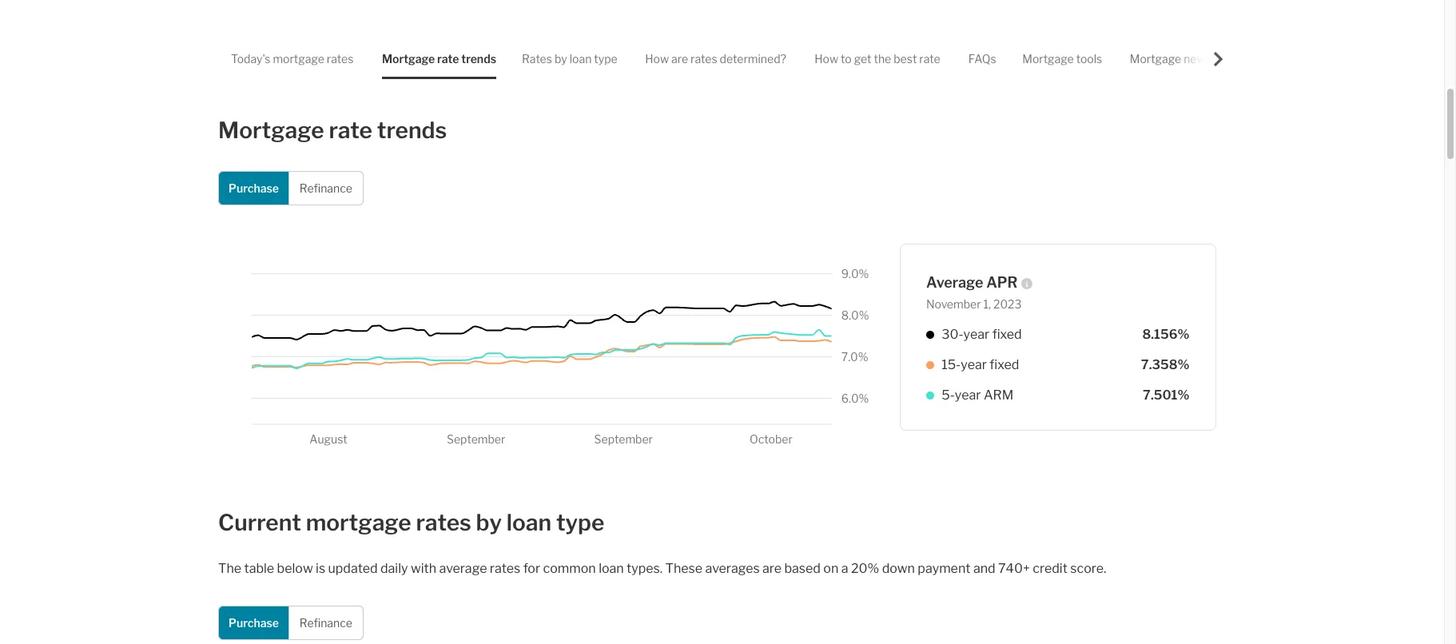 Task type: describe. For each thing, give the bounding box(es) containing it.
arm
[[984, 388, 1014, 403]]

refinance for refinance radio
[[300, 182, 353, 195]]

november
[[927, 298, 982, 311]]

rates by loan type link
[[522, 38, 618, 79]]

daily
[[381, 561, 408, 576]]

best
[[894, 52, 917, 66]]

average
[[439, 561, 487, 576]]

the
[[874, 52, 892, 66]]

7.501
[[1143, 388, 1178, 403]]

next image
[[1212, 52, 1226, 66]]

rates for today's
[[327, 52, 354, 66]]

0 horizontal spatial rate
[[329, 117, 373, 144]]

averages
[[706, 561, 760, 576]]

is
[[316, 561, 325, 576]]

how to get the best rate link
[[815, 38, 941, 79]]

7.501 %
[[1143, 388, 1190, 403]]

current  mortgage rates by loan type
[[218, 510, 605, 537]]

refinance for refinance option
[[300, 616, 353, 630]]

faqs link
[[969, 38, 997, 79]]

1 horizontal spatial are
[[763, 561, 782, 576]]

Refinance radio
[[289, 606, 363, 640]]

year for 30-
[[964, 327, 990, 342]]

common
[[543, 561, 596, 576]]

how are rates determined?
[[645, 52, 787, 66]]

7.358 %
[[1142, 358, 1190, 373]]

mortgage for today's
[[273, 52, 324, 66]]

get
[[854, 52, 872, 66]]

year for 15-
[[961, 358, 987, 373]]

mortgage tools
[[1023, 52, 1103, 66]]

payment
[[918, 561, 971, 576]]

rates for current
[[416, 510, 471, 537]]

how for how are rates determined?
[[645, 52, 669, 66]]

faqs
[[969, 52, 997, 66]]

current
[[218, 510, 301, 537]]

rates
[[522, 52, 552, 66]]

% for 7.501
[[1178, 388, 1190, 403]]

2 option group from the top
[[218, 606, 363, 640]]

mortgage for mortgage rate trends link
[[382, 52, 435, 66]]

0 vertical spatial by
[[555, 52, 567, 66]]

mortgage for mortgage news 'link'
[[1130, 52, 1182, 66]]

on
[[824, 561, 839, 576]]

table
[[244, 561, 274, 576]]

mortgage for mortgage tools link
[[1023, 52, 1074, 66]]

today's
[[231, 52, 271, 66]]

rates by loan type
[[522, 52, 618, 66]]

year for 5-
[[955, 388, 981, 403]]

5-year arm
[[942, 388, 1014, 403]]

1 horizontal spatial rate
[[437, 52, 459, 66]]

score.
[[1071, 561, 1107, 576]]

how for how to get the best rate
[[815, 52, 839, 66]]

2 horizontal spatial rate
[[920, 52, 941, 66]]

15-
[[942, 358, 961, 373]]

and
[[974, 561, 996, 576]]

updated
[[328, 561, 378, 576]]

apr
[[987, 274, 1018, 291]]

credit
[[1033, 561, 1068, 576]]

how to get the best rate
[[815, 52, 941, 66]]

how are rates determined? link
[[645, 38, 787, 79]]

these
[[666, 561, 703, 576]]



Task type: locate. For each thing, give the bounding box(es) containing it.
a
[[842, 561, 849, 576]]

rate
[[437, 52, 459, 66], [920, 52, 941, 66], [329, 117, 373, 144]]

determined?
[[720, 52, 787, 66]]

are left based
[[763, 561, 782, 576]]

0 vertical spatial refinance
[[300, 182, 353, 195]]

1 vertical spatial are
[[763, 561, 782, 576]]

740+
[[999, 561, 1031, 576]]

mortgage news link
[[1130, 38, 1212, 79]]

0 horizontal spatial loan
[[507, 510, 552, 537]]

how
[[645, 52, 669, 66], [815, 52, 839, 66]]

fixed up arm
[[990, 358, 1020, 373]]

8.156
[[1143, 327, 1178, 342]]

1 vertical spatial purchase radio
[[218, 606, 289, 640]]

30-year fixed
[[942, 327, 1022, 342]]

mortgage right today's
[[273, 52, 324, 66]]

are left determined?
[[672, 52, 688, 66]]

1 how from the left
[[645, 52, 669, 66]]

purchase radio for refinance option
[[218, 606, 289, 640]]

november 1, 2023
[[927, 298, 1022, 311]]

1 refinance from the top
[[300, 182, 353, 195]]

1 vertical spatial purchase
[[229, 616, 279, 630]]

30-
[[942, 327, 964, 342]]

0 horizontal spatial by
[[476, 510, 502, 537]]

2 vertical spatial year
[[955, 388, 981, 403]]

1 purchase radio from the top
[[218, 171, 289, 206]]

0 vertical spatial %
[[1178, 327, 1190, 342]]

Purchase radio
[[218, 171, 289, 206], [218, 606, 289, 640]]

0 vertical spatial year
[[964, 327, 990, 342]]

mortgage rate trends link
[[382, 38, 496, 79]]

are
[[672, 52, 688, 66], [763, 561, 782, 576]]

trends
[[462, 52, 496, 66], [377, 117, 447, 144]]

1 vertical spatial year
[[961, 358, 987, 373]]

0 vertical spatial type
[[594, 52, 618, 66]]

% up 7.358 %
[[1178, 327, 1190, 342]]

type right rates
[[594, 52, 618, 66]]

1 vertical spatial mortgage
[[306, 510, 411, 537]]

0 horizontal spatial how
[[645, 52, 669, 66]]

0 vertical spatial fixed
[[993, 327, 1022, 342]]

refinance inside option
[[300, 616, 353, 630]]

down
[[882, 561, 915, 576]]

1 horizontal spatial by
[[555, 52, 567, 66]]

purchase
[[229, 182, 279, 195], [229, 616, 279, 630]]

1 vertical spatial by
[[476, 510, 502, 537]]

today's mortgage rates
[[231, 52, 354, 66]]

type
[[594, 52, 618, 66], [556, 510, 605, 537]]

fixed for 30-year fixed
[[993, 327, 1022, 342]]

% for 7.358
[[1178, 358, 1190, 373]]

20%
[[851, 561, 880, 576]]

1 horizontal spatial how
[[815, 52, 839, 66]]

how inside how to get the best rate link
[[815, 52, 839, 66]]

1 vertical spatial mortgage rate trends
[[218, 117, 447, 144]]

15-year fixed
[[942, 358, 1020, 373]]

rates
[[327, 52, 354, 66], [691, 52, 718, 66], [416, 510, 471, 537], [490, 561, 521, 576]]

1 vertical spatial type
[[556, 510, 605, 537]]

the table below is updated daily with average rates for common loan types. these averages are based on a 20% down payment and 740+ credit score.
[[218, 561, 1107, 576]]

Refinance radio
[[289, 171, 363, 206]]

1 vertical spatial refinance
[[300, 616, 353, 630]]

%
[[1178, 327, 1190, 342], [1178, 358, 1190, 373], [1178, 388, 1190, 403]]

loan left "types."
[[599, 561, 624, 576]]

mortgage rate trends
[[382, 52, 496, 66], [218, 117, 447, 144]]

fixed for 15-year fixed
[[990, 358, 1020, 373]]

0 vertical spatial purchase
[[229, 182, 279, 195]]

year left arm
[[955, 388, 981, 403]]

2 horizontal spatial loan
[[599, 561, 624, 576]]

1 vertical spatial %
[[1178, 358, 1190, 373]]

2 refinance from the top
[[300, 616, 353, 630]]

% up 7.501 %
[[1178, 358, 1190, 373]]

1 option group from the top
[[218, 171, 363, 206]]

1 vertical spatial loan
[[507, 510, 552, 537]]

today's mortgage rates link
[[231, 38, 354, 79]]

1 horizontal spatial loan
[[570, 52, 592, 66]]

fixed
[[993, 327, 1022, 342], [990, 358, 1020, 373]]

loan right rates
[[570, 52, 592, 66]]

1 % from the top
[[1178, 327, 1190, 342]]

purchase down table
[[229, 616, 279, 630]]

average apr
[[927, 274, 1018, 291]]

purchase for refinance radio
[[229, 182, 279, 195]]

0 vertical spatial are
[[672, 52, 688, 66]]

rates for how
[[691, 52, 718, 66]]

tools
[[1077, 52, 1103, 66]]

5-
[[942, 388, 955, 403]]

3 % from the top
[[1178, 388, 1190, 403]]

how inside the "how are rates determined?" link
[[645, 52, 669, 66]]

trends down mortgage rate trends link
[[377, 117, 447, 144]]

2 purchase from the top
[[229, 616, 279, 630]]

2 how from the left
[[815, 52, 839, 66]]

average
[[927, 274, 984, 291]]

0 vertical spatial trends
[[462, 52, 496, 66]]

year
[[964, 327, 990, 342], [961, 358, 987, 373], [955, 388, 981, 403]]

below
[[277, 561, 313, 576]]

purchase for refinance option
[[229, 616, 279, 630]]

year down november 1, 2023
[[964, 327, 990, 342]]

2 purchase radio from the top
[[218, 606, 289, 640]]

0 vertical spatial loan
[[570, 52, 592, 66]]

based
[[785, 561, 821, 576]]

2 vertical spatial %
[[1178, 388, 1190, 403]]

2023
[[994, 298, 1022, 311]]

fixed down "2023"
[[993, 327, 1022, 342]]

refinance inside radio
[[300, 182, 353, 195]]

mortgage inside today's mortgage rates link
[[273, 52, 324, 66]]

1 purchase from the top
[[229, 182, 279, 195]]

types.
[[627, 561, 663, 576]]

mortgage for current
[[306, 510, 411, 537]]

option group
[[218, 171, 363, 206], [218, 606, 363, 640]]

1 vertical spatial fixed
[[990, 358, 1020, 373]]

news
[[1184, 52, 1212, 66]]

mortgage
[[273, 52, 324, 66], [306, 510, 411, 537]]

loan
[[570, 52, 592, 66], [507, 510, 552, 537], [599, 561, 624, 576]]

type up common
[[556, 510, 605, 537]]

2 vertical spatial loan
[[599, 561, 624, 576]]

mortgage inside 'link'
[[1130, 52, 1182, 66]]

mortgage news
[[1130, 52, 1212, 66]]

refinance
[[300, 182, 353, 195], [300, 616, 353, 630]]

loan up for
[[507, 510, 552, 537]]

by
[[555, 52, 567, 66], [476, 510, 502, 537]]

to
[[841, 52, 852, 66]]

% for 8.156
[[1178, 327, 1190, 342]]

for
[[523, 561, 541, 576]]

1 vertical spatial trends
[[377, 117, 447, 144]]

8.156 %
[[1143, 327, 1190, 342]]

1,
[[984, 298, 991, 311]]

0 horizontal spatial trends
[[377, 117, 447, 144]]

purchase radio for refinance radio
[[218, 171, 289, 206]]

year up 5-year arm at the right bottom
[[961, 358, 987, 373]]

0 vertical spatial purchase radio
[[218, 171, 289, 206]]

7.358
[[1142, 358, 1178, 373]]

0 horizontal spatial are
[[672, 52, 688, 66]]

mortgage up updated
[[306, 510, 411, 537]]

by up the average
[[476, 510, 502, 537]]

2 % from the top
[[1178, 358, 1190, 373]]

0 vertical spatial mortgage rate trends
[[382, 52, 496, 66]]

mortgage
[[382, 52, 435, 66], [1023, 52, 1074, 66], [1130, 52, 1182, 66], [218, 117, 324, 144]]

0 vertical spatial option group
[[218, 171, 363, 206]]

purchase left refinance radio
[[229, 182, 279, 195]]

with
[[411, 561, 437, 576]]

by right rates
[[555, 52, 567, 66]]

trends left rates
[[462, 52, 496, 66]]

the
[[218, 561, 242, 576]]

0 vertical spatial mortgage
[[273, 52, 324, 66]]

% down 7.358 %
[[1178, 388, 1190, 403]]

1 horizontal spatial trends
[[462, 52, 496, 66]]

mortgage tools link
[[1023, 38, 1103, 79]]

1 vertical spatial option group
[[218, 606, 363, 640]]



Task type: vqa. For each thing, say whether or not it's contained in the screenshot.
the Mortgage inside the "Mortgage rate trends" link
yes



